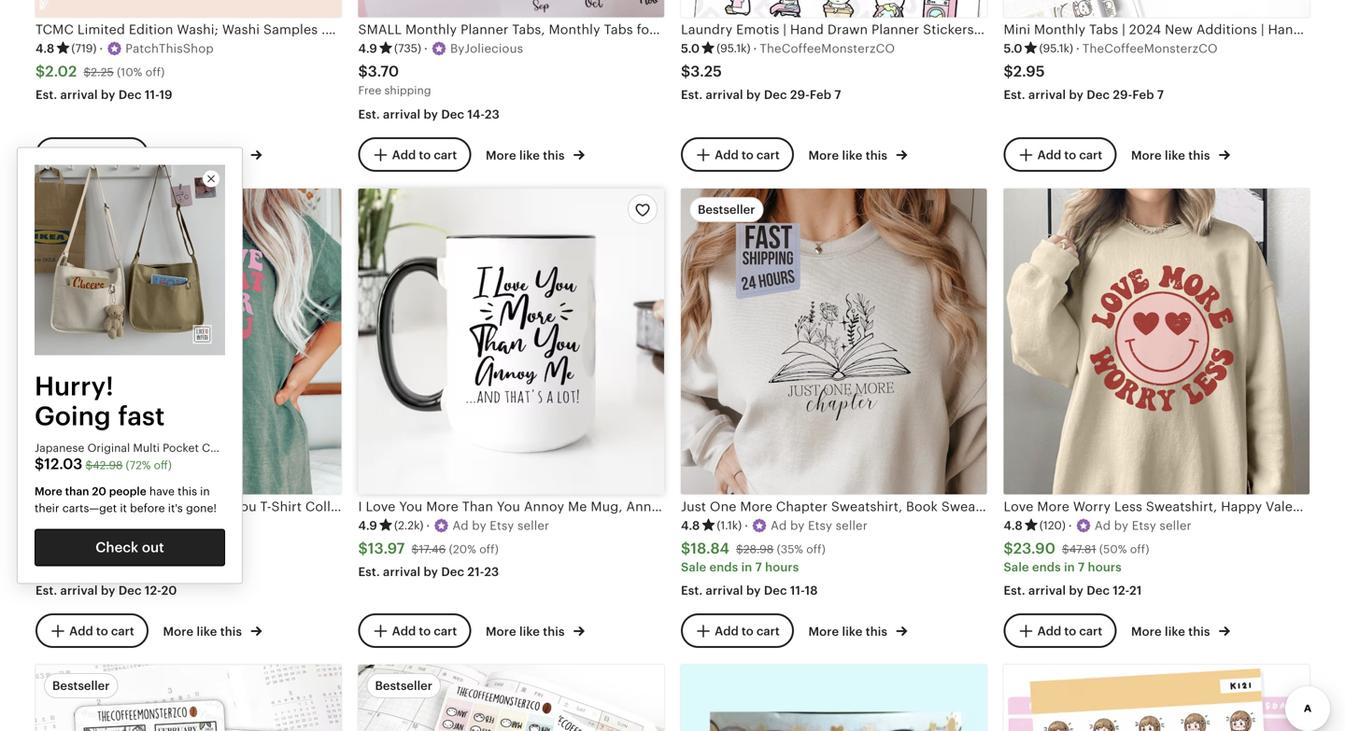 Task type: vqa. For each thing, say whether or not it's contained in the screenshot.
from corresponding to Photos
no



Task type: locate. For each thing, give the bounding box(es) containing it.
journal
[[1046, 22, 1092, 37]]

hours for 23.90
[[1089, 561, 1122, 575]]

1 12- from the left
[[145, 584, 161, 598]]

0 vertical spatial 20
[[92, 486, 106, 498]]

0 vertical spatial 4.9
[[358, 42, 378, 56]]

est. down 2.95
[[1004, 88, 1026, 102]]

ends down 23.90
[[1033, 561, 1062, 575]]

more like this for more like this link for 'small monthly planner tabs, monthly tabs for planner, months planner divider tabs, monthly divider tabs for planner and binders' image
[[486, 148, 568, 162]]

mini monthly tabs | 2024 new additions | hand drawn planner stickers and bullet journal emoti stickers e1156 image
[[1004, 0, 1310, 17]]

add to cart for love more worry less sweatshirt, happy valentines sweatshirt, love more sweatshirt, love heart sweatshirt, honeymoon sweatshirt #cz00911 image
[[1038, 625, 1103, 639]]

ends inside '$ 18.84 $ 28.98 (35% off) sale ends in 7 hours est. arrival by dec 11-18'
[[710, 561, 739, 575]]

more
[[163, 148, 194, 162], [486, 148, 517, 162], [809, 148, 840, 162], [1132, 148, 1163, 162], [35, 486, 62, 498], [163, 625, 194, 639], [486, 625, 517, 639], [809, 625, 840, 639], [1132, 625, 1163, 639]]

this
[[220, 148, 242, 162], [543, 148, 565, 162], [866, 148, 888, 162], [1189, 148, 1211, 162], [178, 486, 197, 498], [220, 625, 242, 639], [543, 625, 565, 639], [866, 625, 888, 639], [1189, 625, 1211, 639]]

add for love more worry less sweatshirt, happy valentines sweatshirt, love more sweatshirt, love heart sweatshirt, honeymoon sweatshirt #cz00911 image
[[1038, 625, 1062, 639]]

off) up 19
[[146, 66, 165, 78]]

· right (735)
[[424, 42, 428, 56]]

dec inside "$ 3.25 est. arrival by dec 29-feb 7"
[[764, 88, 788, 102]]

11- down (35%
[[791, 584, 805, 598]]

1 horizontal spatial 12-
[[1114, 584, 1130, 598]]

9
[[110, 561, 118, 575]]

$12.03 $42.98 (72% off)
[[35, 456, 172, 473]]

laundry
[[681, 22, 733, 37]]

this inside have this in their carts—get it before it's gone!
[[178, 486, 197, 498]]

like for add to cart button for more like this link for 'small monthly planner tabs, monthly tabs for planner, months planner divider tabs, monthly divider tabs for planner and binders' image
[[520, 148, 540, 162]]

28.98
[[744, 543, 774, 556]]

by down 17.46
[[424, 566, 438, 580]]

· for i love you more than you annoy me mug, anniversary gift, valentine's day mug, gift for boyfriend, funny gift for him, gift from girlfriend image
[[427, 519, 430, 533]]

$ for $ 35.98 (65% off)
[[90, 543, 97, 556]]

2 12- from the left
[[1114, 584, 1130, 598]]

1 vertical spatial 11-
[[791, 584, 805, 598]]

add for i love you more than you annoy me mug, anniversary gift, valentine's day mug, gift for boyfriend, funny gift for him, gift from girlfriend image
[[392, 625, 416, 639]]

(2.6k)
[[70, 519, 99, 532]]

sale ends in 9 hours est. arrival by dec 12-20
[[36, 561, 177, 598]]

29- inside "$ 3.25 est. arrival by dec 29-feb 7"
[[791, 88, 810, 102]]

0 horizontal spatial 5.0
[[681, 42, 700, 56]]

1 horizontal spatial ends
[[710, 561, 739, 575]]

off) inside $ 13.97 $ 17.46 (20% off)
[[480, 543, 499, 556]]

1 sale from the left
[[36, 561, 61, 575]]

hours inside $ 23.90 $ 47.81 (50% off) sale ends in 7 hours est. arrival by dec 12-21
[[1089, 561, 1122, 575]]

their
[[35, 503, 59, 515]]

off)
[[146, 66, 165, 78], [154, 460, 172, 472], [161, 543, 180, 556], [480, 543, 499, 556], [807, 543, 826, 556], [1131, 543, 1150, 556]]

1 feb from the left
[[810, 88, 832, 102]]

· down the journal
[[1077, 42, 1080, 56]]

1 horizontal spatial 5.0
[[1004, 42, 1023, 56]]

2 (95.1k) from the left
[[1040, 42, 1074, 54]]

arrival down 23.90
[[1029, 584, 1067, 598]]

$ for $ 3.70 free shipping
[[358, 63, 368, 80]]

4.8 up the 2.02
[[36, 42, 55, 56]]

(95.1k) down emotis
[[717, 42, 751, 54]]

before
[[130, 503, 165, 515]]

2 4.9 from the top
[[358, 519, 378, 533]]

hurry! going fast
[[35, 371, 165, 431]]

0 horizontal spatial 29-
[[791, 88, 810, 102]]

est.
[[36, 88, 57, 102], [681, 88, 703, 102], [1004, 88, 1026, 102], [358, 108, 380, 122], [358, 566, 380, 580], [36, 584, 57, 598], [681, 584, 703, 598], [1004, 584, 1026, 598]]

2 23 from the top
[[484, 566, 499, 580]]

have this in their carts—get it before it's gone!
[[35, 486, 217, 515]]

$ 13.97 $ 17.46 (20% off)
[[358, 541, 499, 558]]

7 inside $ 23.90 $ 47.81 (50% off) sale ends in 7 hours est. arrival by dec 12-21
[[1079, 561, 1086, 575]]

$ down (2.6k)
[[90, 543, 97, 556]]

29- for 2.95
[[1114, 88, 1133, 102]]

add to cart down 'est. arrival by dec 21-23'
[[392, 625, 457, 639]]

est. inside "$ 3.25 est. arrival by dec 29-feb 7"
[[681, 88, 703, 102]]

more like this link for the laundry emotis | hand drawn planner stickers and bullet journal emoti stickers  e073 image on the top
[[809, 145, 908, 164]]

21-
[[468, 566, 484, 580]]

add
[[69, 148, 93, 162], [392, 148, 416, 162], [715, 148, 739, 162], [1038, 148, 1062, 162], [69, 625, 93, 639], [392, 625, 416, 639], [715, 625, 739, 639], [1038, 625, 1062, 639]]

like for add to cart button related to the comfort colors® love that for you t-shirt collection, self love and empowerment apparel, mother's day gift ideas, mom life clothing image more like this link
[[197, 625, 217, 639]]

cart down "$ 3.25 est. arrival by dec 29-feb 7" at the top right of the page
[[757, 148, 780, 162]]

$
[[36, 63, 45, 80], [358, 63, 368, 80], [681, 63, 691, 80], [1004, 63, 1014, 80], [84, 66, 91, 78], [36, 541, 45, 558], [358, 541, 368, 558], [681, 541, 691, 558], [1004, 541, 1014, 558], [90, 543, 97, 556], [412, 543, 419, 556], [737, 543, 744, 556], [1063, 543, 1070, 556]]

1 5.0 from the left
[[681, 42, 700, 56]]

more like this for more like this link corresponding to love more worry less sweatshirt, happy valentines sweatshirt, love more sweatshirt, love heart sweatshirt, honeymoon sweatshirt #cz00911 image
[[1132, 625, 1214, 639]]

add to cart down "$ 3.25 est. arrival by dec 29-feb 7" at the top right of the page
[[715, 148, 780, 162]]

est. down 4.7
[[36, 584, 57, 598]]

off) right (72%
[[154, 460, 172, 472]]

1 horizontal spatial 29-
[[1114, 88, 1133, 102]]

like for add to cart button under '$ 18.84 $ 28.98 (35% off) sale ends in 7 hours est. arrival by dec 11-18'
[[843, 625, 863, 639]]

1 horizontal spatial feb
[[1133, 88, 1155, 102]]

4.9 up 13.97
[[358, 519, 378, 533]]

planner
[[872, 22, 920, 37]]

in inside '$ 18.84 $ 28.98 (35% off) sale ends in 7 hours est. arrival by dec 11-18'
[[742, 561, 753, 575]]

4.9
[[358, 42, 378, 56], [358, 519, 378, 533]]

more like this link
[[163, 145, 262, 164], [486, 145, 585, 164], [809, 145, 908, 164], [1132, 145, 1231, 164], [163, 621, 262, 641], [486, 621, 585, 641], [809, 621, 908, 641], [1132, 621, 1231, 641]]

hours inside '$ 18.84 $ 28.98 (35% off) sale ends in 7 hours est. arrival by dec 11-18'
[[766, 561, 800, 575]]

cart for the laundry emotis | hand drawn planner stickers and bullet journal emoti stickers  e073 image on the top
[[757, 148, 780, 162]]

more like this link for the comfort colors® love that for you t-shirt collection, self love and empowerment apparel, mother's day gift ideas, mom life clothing image
[[163, 621, 262, 641]]

· right the (120)
[[1069, 519, 1073, 533]]

1 horizontal spatial stickers
[[1136, 22, 1187, 37]]

bestseller link
[[36, 666, 342, 732], [358, 666, 665, 732]]

0 horizontal spatial bestseller link
[[36, 666, 342, 732]]

bestseller for just one more chapter sweatshirt, book sweatshirt, book lover gift, bookish sweatshirt, book hoodie, gift book lover, book lover sweatshirt 'image'
[[698, 203, 756, 217]]

0 horizontal spatial sale
[[36, 561, 61, 575]]

· right '(2.2k)'
[[427, 519, 430, 533]]

ends inside $ 23.90 $ 47.81 (50% off) sale ends in 7 hours est. arrival by dec 12-21
[[1033, 561, 1062, 575]]

$ inside $ 2.95 est. arrival by dec 29-feb 7
[[1004, 63, 1014, 80]]

add down $ 2.95 est. arrival by dec 29-feb 7
[[1038, 148, 1062, 162]]

to down sale ends in 9 hours est. arrival by dec 12-20 at the left of page
[[96, 625, 108, 639]]

2 sale from the left
[[681, 561, 707, 575]]

0 horizontal spatial 12-
[[145, 584, 161, 598]]

like for the laundry emotis | hand drawn planner stickers and bullet journal emoti stickers  e073 image on the top more like this link's add to cart button
[[843, 148, 863, 162]]

1 23 from the top
[[485, 108, 500, 122]]

more like this for tcmc limited edition washi; washi samples .5m ; thecoffeemonsterzco princess 2.0, cafe time, affirmations, bills & budgeting, four seasons image's more like this link
[[163, 148, 245, 162]]

dec left 18
[[764, 584, 788, 598]]

· right (2.6k)
[[102, 519, 106, 533]]

more like this link for tcmc limited edition washi; washi samples .5m ; thecoffeemonsterzco princess 2.0, cafe time, affirmations, bills & budgeting, four seasons image
[[163, 145, 262, 164]]

feb down mini monthly tabs | 2024 new additions | hand drawn planner stickers and bullet journal emoti stickers e1156 "image" at the right
[[1133, 88, 1155, 102]]

$ inside $ 2.02 $ 2.25 (10% off)
[[84, 66, 91, 78]]

in down 28.98
[[742, 561, 753, 575]]

7 down "47.81"
[[1079, 561, 1086, 575]]

29- inside $ 2.95 est. arrival by dec 29-feb 7
[[1114, 88, 1133, 102]]

(50%
[[1100, 543, 1128, 556]]

off) inside $ 23.90 $ 47.81 (50% off) sale ends in 7 hours est. arrival by dec 12-21
[[1131, 543, 1150, 556]]

$ left 17.46
[[358, 541, 368, 558]]

add to cart button down est. arrival by dec 11-19
[[36, 137, 148, 172]]

1 ends from the left
[[64, 561, 93, 575]]

29-
[[791, 88, 810, 102], [1114, 88, 1133, 102]]

est. down 3.25
[[681, 88, 703, 102]]

2 feb from the left
[[1133, 88, 1155, 102]]

cart down $ 23.90 $ 47.81 (50% off) sale ends in 7 hours est. arrival by dec 12-21
[[1080, 625, 1103, 639]]

0 horizontal spatial (95.1k)
[[717, 42, 751, 54]]

to down "$ 3.25 est. arrival by dec 29-feb 7" at the top right of the page
[[742, 148, 754, 162]]

by inside $ 2.95 est. arrival by dec 29-feb 7
[[1070, 88, 1084, 102]]

$ inside "$ 3.25 est. arrival by dec 29-feb 7"
[[681, 63, 691, 80]]

17.46
[[419, 543, 446, 556]]

bestseller
[[698, 203, 756, 217], [52, 680, 110, 694], [375, 680, 433, 694]]

by inside '$ 18.84 $ 28.98 (35% off) sale ends in 7 hours est. arrival by dec 11-18'
[[747, 584, 761, 598]]

more for add to cart button related to the comfort colors® love that for you t-shirt collection, self love and empowerment apparel, mother's day gift ideas, mom life clothing image more like this link
[[163, 625, 194, 639]]

1 vertical spatial 20
[[161, 584, 177, 598]]

11- inside '$ 18.84 $ 28.98 (35% off) sale ends in 7 hours est. arrival by dec 11-18'
[[791, 584, 805, 598]]

to for the comfort colors® love that for you t-shirt collection, self love and empowerment apparel, mother's day gift ideas, mom life clothing image
[[96, 625, 108, 639]]

comfort colors® love that for you t-shirt collection, self love and empowerment apparel, mother's day gift ideas, mom life clothing image
[[36, 189, 342, 495]]

add to cart down sale ends in 9 hours est. arrival by dec 12-20 at the left of page
[[69, 625, 134, 639]]

sale for 18.84
[[681, 561, 707, 575]]

add to cart button down sale ends in 9 hours est. arrival by dec 12-20 at the left of page
[[36, 614, 148, 649]]

add down the est. arrival by dec 14-23
[[392, 148, 416, 162]]

cart down the est. arrival by dec 14-23
[[434, 148, 457, 162]]

19
[[159, 88, 173, 102]]

ends left 9
[[64, 561, 93, 575]]

$ 2.95 est. arrival by dec 29-feb 7
[[1004, 63, 1165, 102]]

dec left 21
[[1087, 584, 1111, 598]]

more for add to cart button corresponding to more like this link for i love you more than you annoy me mug, anniversary gift, valentine's day mug, gift for boyfriend, funny gift for him, gift from girlfriend image
[[486, 625, 517, 639]]

2 ends from the left
[[710, 561, 739, 575]]

$ up the free
[[358, 63, 368, 80]]

sale down 4.7
[[36, 561, 61, 575]]

ends
[[64, 561, 93, 575], [710, 561, 739, 575], [1033, 561, 1062, 575]]

2 horizontal spatial hours
[[1089, 561, 1122, 575]]

more like this
[[163, 148, 245, 162], [486, 148, 568, 162], [809, 148, 891, 162], [1132, 148, 1214, 162], [163, 625, 245, 639], [486, 625, 568, 639], [809, 625, 891, 639], [1132, 625, 1214, 639]]

hours down the $ 35.98 (65% off)
[[121, 561, 155, 575]]

add to cart button down $ 23.90 $ 47.81 (50% off) sale ends in 7 hours est. arrival by dec 12-21
[[1004, 614, 1117, 649]]

to
[[96, 148, 108, 162], [419, 148, 431, 162], [742, 148, 754, 162], [1065, 148, 1077, 162], [96, 625, 108, 639], [419, 625, 431, 639], [742, 625, 754, 639], [1065, 625, 1077, 639]]

est. down 18.84
[[681, 584, 703, 598]]

add for the laundry emotis | hand drawn planner stickers and bullet journal emoti stickers  e073 image on the top
[[715, 148, 739, 162]]

7 down drawn
[[835, 88, 842, 102]]

add to cart for i love you more than you annoy me mug, anniversary gift, valentine's day mug, gift for boyfriend, funny gift for him, gift from girlfriend image
[[392, 625, 457, 639]]

(20%
[[449, 543, 477, 556]]

small monthly planner tabs, monthly tabs for planner, months planner divider tabs, monthly divider tabs for planner and binders image
[[358, 0, 665, 17]]

est. arrival by dec 11-19
[[36, 88, 173, 102]]

· for 'small monthly planner tabs, monthly tabs for planner, months planner divider tabs, monthly divider tabs for planner and binders' image
[[424, 42, 428, 56]]

more for more like this link corresponding to love more worry less sweatshirt, happy valentines sweatshirt, love more sweatshirt, love heart sweatshirt, honeymoon sweatshirt #cz00911 image add to cart button
[[1132, 625, 1163, 639]]

2.02
[[45, 63, 77, 80]]

add to cart button down "$ 3.25 est. arrival by dec 29-feb 7" at the top right of the page
[[681, 137, 794, 172]]

have
[[149, 486, 175, 498]]

$ down the laundry
[[681, 63, 691, 80]]

2 horizontal spatial sale
[[1004, 561, 1030, 575]]

out
[[142, 540, 164, 556]]

by inside sale ends in 9 hours est. arrival by dec 12-20
[[101, 584, 115, 598]]

add to cart down $ 2.95 est. arrival by dec 29-feb 7
[[1038, 148, 1103, 162]]

29- down hand
[[791, 88, 810, 102]]

4.8 up 23.90
[[1004, 519, 1023, 533]]

1 horizontal spatial (95.1k)
[[1040, 42, 1074, 54]]

(72%
[[126, 460, 151, 472]]

1 4.9 from the top
[[358, 42, 378, 56]]

$ left 28.98
[[681, 541, 691, 558]]

0 horizontal spatial bestseller
[[52, 680, 110, 694]]

·
[[99, 42, 103, 56], [424, 42, 428, 56], [754, 42, 757, 56], [1077, 42, 1080, 56], [102, 519, 106, 533], [427, 519, 430, 533], [745, 519, 749, 533], [1069, 519, 1073, 533]]

arrival down the 35.98
[[60, 584, 98, 598]]

$ inside $ 13.97 $ 17.46 (20% off)
[[412, 543, 419, 556]]

add to cart button
[[36, 137, 148, 172], [358, 137, 471, 172], [681, 137, 794, 172], [1004, 137, 1117, 172], [36, 614, 148, 649], [358, 614, 471, 649], [681, 614, 794, 649], [1004, 614, 1117, 649]]

5.0
[[681, 42, 700, 56], [1004, 42, 1023, 56]]

21
[[1130, 584, 1143, 598]]

it's gone!
[[168, 503, 217, 515]]

by down 28.98
[[747, 584, 761, 598]]

add to cart down the est. arrival by dec 14-23
[[392, 148, 457, 162]]

add down sale ends in 9 hours est. arrival by dec 12-20 at the left of page
[[69, 625, 93, 639]]

off) right (35%
[[807, 543, 826, 556]]

by down 9
[[101, 584, 115, 598]]

7
[[835, 88, 842, 102], [1158, 88, 1165, 102], [756, 561, 763, 575], [1079, 561, 1086, 575]]

7 down mini monthly tabs | 2024 new additions | hand drawn planner stickers and bullet journal emoti stickers e1156 "image" at the right
[[1158, 88, 1165, 102]]

12- down (65%
[[145, 584, 161, 598]]

more like this for the laundry emotis | hand drawn planner stickers and bullet journal emoti stickers  e073 image on the top more like this link
[[809, 148, 891, 162]]

cart
[[111, 148, 134, 162], [434, 148, 457, 162], [757, 148, 780, 162], [1080, 148, 1103, 162], [111, 625, 134, 639], [434, 625, 457, 639], [757, 625, 780, 639], [1080, 625, 1103, 639]]

in down "47.81"
[[1065, 561, 1076, 575]]

0 horizontal spatial hours
[[121, 561, 155, 575]]

1 horizontal spatial bestseller
[[375, 680, 433, 694]]

to for the laundry emotis | hand drawn planner stickers and bullet journal emoti stickers  e073 image on the top
[[742, 148, 754, 162]]

5.0 for 3.25
[[681, 42, 700, 56]]

$ down 4.7
[[36, 541, 45, 558]]

cart down 'est. arrival by dec 21-23'
[[434, 625, 457, 639]]

add to cart for the laundry emotis | hand drawn planner stickers and bullet journal emoti stickers  e073 image on the top
[[715, 148, 780, 162]]

love more worry less sweatshirt, happy valentines sweatshirt, love more sweatshirt, love heart sweatshirt, honeymoon sweatshirt #cz00911 image
[[1004, 189, 1310, 495]]

like for mini monthly tabs | 2024 new additions | hand drawn planner stickers and bullet journal emoti stickers e1156 "image" at the right more like this link's add to cart button
[[1166, 148, 1186, 162]]

arrival down the shipping
[[383, 108, 421, 122]]

1 vertical spatial 23
[[484, 566, 499, 580]]

0 horizontal spatial stickers
[[924, 22, 975, 37]]

0 horizontal spatial 4.8
[[36, 42, 55, 56]]

(735)
[[394, 42, 422, 54]]

dec inside $ 2.95 est. arrival by dec 29-feb 7
[[1087, 88, 1111, 102]]

$ 18.84 $ 28.98 (35% off) sale ends in 7 hours est. arrival by dec 11-18
[[681, 541, 826, 598]]

1 horizontal spatial bestseller link
[[358, 666, 665, 732]]

add to cart button down the est. arrival by dec 14-23
[[358, 137, 471, 172]]

cart down sale ends in 9 hours est. arrival by dec 12-20 at the left of page
[[111, 625, 134, 639]]

bullet
[[1006, 22, 1042, 37]]

0 horizontal spatial feb
[[810, 88, 832, 102]]

arrival down 18.84
[[706, 584, 744, 598]]

1 horizontal spatial 11-
[[791, 584, 805, 598]]

sale inside '$ 18.84 $ 28.98 (35% off) sale ends in 7 hours est. arrival by dec 11-18'
[[681, 561, 707, 575]]

2 29- from the left
[[1114, 88, 1133, 102]]

ends inside sale ends in 9 hours est. arrival by dec 12-20
[[64, 561, 93, 575]]

add to cart
[[69, 148, 134, 162], [392, 148, 457, 162], [715, 148, 780, 162], [1038, 148, 1103, 162], [69, 625, 134, 639], [392, 625, 457, 639], [715, 625, 780, 639], [1038, 625, 1103, 639]]

· right (1.1k)
[[745, 519, 749, 533]]

this for the laundry emotis | hand drawn planner stickers and bullet journal emoti stickers  e073 image on the top
[[866, 148, 888, 162]]

12- down (50%
[[1114, 584, 1130, 598]]

more like this link for love more worry less sweatshirt, happy valentines sweatshirt, love more sweatshirt, love heart sweatshirt, honeymoon sweatshirt #cz00911 image
[[1132, 621, 1231, 641]]

1 hours from the left
[[121, 561, 155, 575]]

hours down (50%
[[1089, 561, 1122, 575]]

hours
[[121, 561, 155, 575], [766, 561, 800, 575], [1089, 561, 1122, 575]]

· for tcmc limited edition washi; washi samples .5m ; thecoffeemonsterzco princess 2.0, cafe time, affirmations, bills & budgeting, four seasons image
[[99, 42, 103, 56]]

ends down 18.84
[[710, 561, 739, 575]]

1 horizontal spatial 4.8
[[681, 519, 700, 533]]

· down emotis
[[754, 42, 757, 56]]

in left 9
[[96, 561, 107, 575]]

1 29- from the left
[[791, 88, 810, 102]]

than
[[65, 486, 89, 498]]

1 vertical spatial 4.9
[[358, 519, 378, 533]]

(2.2k)
[[394, 519, 424, 532]]

3 sale from the left
[[1004, 561, 1030, 575]]

add down $ 23.90 $ 47.81 (50% off) sale ends in 7 hours est. arrival by dec 12-21
[[1038, 625, 1062, 639]]

add to cart button down 'est. arrival by dec 21-23'
[[358, 614, 471, 649]]

more for mini monthly tabs | 2024 new additions | hand drawn planner stickers and bullet journal emoti stickers e1156 "image" at the right more like this link's add to cart button
[[1132, 148, 1163, 162]]

hurry!
[[35, 371, 114, 401]]

2 horizontal spatial bestseller
[[698, 203, 756, 217]]

dec down the $ 35.98 (65% off)
[[119, 584, 142, 598]]

2 5.0 from the left
[[1004, 42, 1023, 56]]

1 horizontal spatial sale
[[681, 561, 707, 575]]

arrival down 3.25
[[706, 88, 744, 102]]

1 horizontal spatial 20
[[161, 584, 177, 598]]

dec inside sale ends in 9 hours est. arrival by dec 12-20
[[119, 584, 142, 598]]

3 ends from the left
[[1033, 561, 1062, 575]]

arrival down 2.95
[[1029, 88, 1067, 102]]

1 horizontal spatial hours
[[766, 561, 800, 575]]

to down 'est. arrival by dec 21-23'
[[419, 625, 431, 639]]

off) for 23.90
[[1131, 543, 1150, 556]]

feb
[[810, 88, 832, 102], [1133, 88, 1155, 102]]

sale
[[36, 561, 61, 575], [681, 561, 707, 575], [1004, 561, 1030, 575]]

add to cart button for more like this link for i love you more than you annoy me mug, anniversary gift, valentine's day mug, gift for boyfriend, funny gift for him, gift from girlfriend image
[[358, 614, 471, 649]]

bestseller for 2024 year at a glance stickers | hand drawn planner stickers and bullet journal emoti stickers, e1155 image
[[52, 680, 110, 694]]

more for the laundry emotis | hand drawn planner stickers and bullet journal emoti stickers  e073 image on the top more like this link's add to cart button
[[809, 148, 840, 162]]

add to cart button down $ 2.95 est. arrival by dec 29-feb 7
[[1004, 137, 1117, 172]]

est. inside sale ends in 9 hours est. arrival by dec 12-20
[[36, 584, 57, 598]]

i love you more than you annoy me mug, anniversary gift, valentine's day mug, gift for boyfriend, funny gift for him, gift from girlfriend image
[[358, 189, 665, 495]]

by down the journal
[[1070, 88, 1084, 102]]

to for i love you more than you annoy me mug, anniversary gift, valentine's day mug, gift for boyfriend, funny gift for him, gift from girlfriend image
[[419, 625, 431, 639]]

2 horizontal spatial 4.8
[[1004, 519, 1023, 533]]

13.97
[[368, 541, 405, 558]]

(95.1k)
[[717, 42, 751, 54], [1040, 42, 1074, 54]]

kc121 - exercise, treadmill, gym day planner sticker for planners/ journals/ bullet journal/ bujo/ scrapbooking/ stationery image
[[1004, 666, 1310, 732]]

4.8
[[36, 42, 55, 56], [681, 519, 700, 533], [1004, 519, 1023, 533]]

sale inside $ 23.90 $ 47.81 (50% off) sale ends in 7 hours est. arrival by dec 12-21
[[1004, 561, 1030, 575]]

23
[[485, 108, 500, 122], [484, 566, 499, 580]]

cart for love more worry less sweatshirt, happy valentines sweatshirt, love more sweatshirt, love heart sweatshirt, honeymoon sweatshirt #cz00911 image
[[1080, 625, 1103, 639]]

3 hours from the left
[[1089, 561, 1122, 575]]

est. down the free
[[358, 108, 380, 122]]

off) inside '$ 18.84 $ 28.98 (35% off) sale ends in 7 hours est. arrival by dec 11-18'
[[807, 543, 826, 556]]

this for love more worry less sweatshirt, happy valentines sweatshirt, love more sweatshirt, love heart sweatshirt, honeymoon sweatshirt #cz00911 image
[[1189, 625, 1211, 639]]

12- inside $ 23.90 $ 47.81 (50% off) sale ends in 7 hours est. arrival by dec 12-21
[[1114, 584, 1130, 598]]

off) right (50%
[[1131, 543, 1150, 556]]

2.95
[[1014, 63, 1046, 80]]

by down 2.25
[[101, 88, 115, 102]]

0 vertical spatial 23
[[485, 108, 500, 122]]

1 (95.1k) from the left
[[717, 42, 751, 54]]

this for mini monthly tabs | 2024 new additions | hand drawn planner stickers and bullet journal emoti stickers e1156 "image" at the right
[[1189, 148, 1211, 162]]

feb inside "$ 3.25 est. arrival by dec 29-feb 7"
[[810, 88, 832, 102]]

(719)
[[71, 42, 97, 54]]

more for add to cart button for more like this link for 'small monthly planner tabs, monthly tabs for planner, months planner divider tabs, monthly divider tabs for planner and binders' image
[[486, 148, 517, 162]]

0 horizontal spatial 11-
[[145, 88, 159, 102]]

$42.98
[[86, 460, 123, 472]]

2 horizontal spatial ends
[[1033, 561, 1062, 575]]

off) inside $ 2.02 $ 2.25 (10% off)
[[146, 66, 165, 78]]

2 hours from the left
[[766, 561, 800, 575]]

cart down $ 2.95 est. arrival by dec 29-feb 7
[[1080, 148, 1103, 162]]

by
[[101, 88, 115, 102], [747, 88, 761, 102], [1070, 88, 1084, 102], [424, 108, 438, 122], [424, 566, 438, 580], [101, 584, 115, 598], [747, 584, 761, 598], [1070, 584, 1084, 598]]

20 up the 'carts—get'
[[92, 486, 106, 498]]

feb down hand
[[810, 88, 832, 102]]

3.25
[[691, 63, 723, 80]]

$ for $ 2.02 $ 2.25 (10% off)
[[36, 63, 45, 80]]

feb inside $ 2.95 est. arrival by dec 29-feb 7
[[1133, 88, 1155, 102]]

off) for 2.02
[[146, 66, 165, 78]]

add to cart for 'small monthly planner tabs, monthly tabs for planner, months planner divider tabs, monthly divider tabs for planner and binders' image
[[392, 148, 457, 162]]

arrival inside '$ 18.84 $ 28.98 (35% off) sale ends in 7 hours est. arrival by dec 11-18'
[[706, 584, 744, 598]]

$ for $ 3.25 est. arrival by dec 29-feb 7
[[681, 63, 691, 80]]

sale down 18.84
[[681, 561, 707, 575]]

$ inside $ 3.70 free shipping
[[358, 63, 368, 80]]

$ left 2.25
[[36, 63, 45, 80]]

$ left "47.81"
[[1004, 541, 1014, 558]]

29- down emoti
[[1114, 88, 1133, 102]]

add down 'est. arrival by dec 21-23'
[[392, 625, 416, 639]]

· right "(719)"
[[99, 42, 103, 56]]

1 stickers from the left
[[924, 22, 975, 37]]

stickers
[[924, 22, 975, 37], [1136, 22, 1187, 37]]

(95.1k) down the journal
[[1040, 42, 1074, 54]]

more like this for the comfort colors® love that for you t-shirt collection, self love and empowerment apparel, mother's day gift ideas, mom life clothing image more like this link
[[163, 625, 245, 639]]

4.8 for 2.02
[[36, 42, 55, 56]]

0 horizontal spatial ends
[[64, 561, 93, 575]]

arrival inside sale ends in 9 hours est. arrival by dec 12-20
[[60, 584, 98, 598]]

in
[[200, 486, 210, 498], [96, 561, 107, 575], [742, 561, 753, 575], [1065, 561, 1076, 575]]

11-
[[145, 88, 159, 102], [791, 584, 805, 598]]

emotis
[[737, 22, 780, 37]]



Task type: describe. For each thing, give the bounding box(es) containing it.
cart for 'small monthly planner tabs, monthly tabs for planner, months planner divider tabs, monthly divider tabs for planner and binders' image
[[434, 148, 457, 162]]

to for 'small monthly planner tabs, monthly tabs for planner, months planner divider tabs, monthly divider tabs for planner and binders' image
[[419, 148, 431, 162]]

to for love more worry less sweatshirt, happy valentines sweatshirt, love more sweatshirt, love heart sweatshirt, honeymoon sweatshirt #cz00911 image
[[1065, 625, 1077, 639]]

$ 35.98 (65% off)
[[90, 543, 180, 556]]

· for love more worry less sweatshirt, happy valentines sweatshirt, love more sweatshirt, love heart sweatshirt, honeymoon sweatshirt #cz00911 image
[[1069, 519, 1073, 533]]

2.25
[[91, 66, 114, 78]]

by inside "$ 3.25 est. arrival by dec 29-feb 7"
[[747, 88, 761, 102]]

hours inside sale ends in 9 hours est. arrival by dec 12-20
[[121, 561, 155, 575]]

more like this link for mini monthly tabs | 2024 new additions | hand drawn planner stickers and bullet journal emoti stickers e1156 "image" at the right
[[1132, 145, 1231, 164]]

cart down '$ 18.84 $ 28.98 (35% off) sale ends in 7 hours est. arrival by dec 11-18'
[[757, 625, 780, 639]]

like for more like this link corresponding to love more worry less sweatshirt, happy valentines sweatshirt, love more sweatshirt, love heart sweatshirt, honeymoon sweatshirt #cz00911 image add to cart button
[[1166, 625, 1186, 639]]

check out
[[96, 540, 164, 556]]

drawn
[[828, 22, 868, 37]]

14-
[[468, 108, 485, 122]]

23 for 21-
[[484, 566, 499, 580]]

add to cart button for the laundry emotis | hand drawn planner stickers and bullet journal emoti stickers  e073 image on the top more like this link
[[681, 137, 794, 172]]

laundry emotis | hand drawn planner stickers and bullet journal emoti stickers  e073
[[681, 22, 1222, 37]]

off) for 18.84
[[807, 543, 826, 556]]

sale inside sale ends in 9 hours est. arrival by dec 12-20
[[36, 561, 61, 575]]

est. inside $ 23.90 $ 47.81 (50% off) sale ends in 7 hours est. arrival by dec 12-21
[[1004, 584, 1026, 598]]

23.90
[[1014, 541, 1056, 558]]

by down the shipping
[[424, 108, 438, 122]]

|
[[783, 22, 787, 37]]

off) for 13.97
[[480, 543, 499, 556]]

4.7
[[36, 519, 53, 533]]

add to cart button for tcmc limited edition washi; washi samples .5m ; thecoffeemonsterzco princess 2.0, cafe time, affirmations, bills & budgeting, four seasons image's more like this link
[[36, 137, 148, 172]]

$ down the (120)
[[1063, 543, 1070, 556]]

just one more chapter sweatshirt, book sweatshirt, book lover gift, bookish sweatshirt, book hoodie, gift book lover, book lover sweatshirt image
[[681, 189, 988, 495]]

(65%
[[131, 543, 157, 556]]

more like this for more like this link for i love you more than you annoy me mug, anniversary gift, valentine's day mug, gift for boyfriend, funny gift for him, gift from girlfriend image
[[486, 625, 568, 639]]

cart for i love you more than you annoy me mug, anniversary gift, valentine's day mug, gift for boyfriend, funny gift for him, gift from girlfriend image
[[434, 625, 457, 639]]

off) inside $12.03 $42.98 (72% off)
[[154, 460, 172, 472]]

(95.1k) for 3.25
[[717, 42, 751, 54]]

more for add to cart button under '$ 18.84 $ 28.98 (35% off) sale ends in 7 hours est. arrival by dec 11-18'
[[809, 625, 840, 639]]

5.0 for 2.95
[[1004, 42, 1023, 56]]

cart down est. arrival by dec 11-19
[[111, 148, 134, 162]]

like for add to cart button associated with tcmc limited edition washi; washi samples .5m ; thecoffeemonsterzco princess 2.0, cafe time, affirmations, bills & budgeting, four seasons image's more like this link
[[197, 148, 217, 162]]

2024 year at a glance stickers | hand drawn planner stickers and bullet journal emoti stickers, e1155 image
[[36, 666, 342, 732]]

dec inside $ 23.90 $ 47.81 (50% off) sale ends in 7 hours est. arrival by dec 12-21
[[1087, 584, 1111, 598]]

add to cart down '$ 18.84 $ 28.98 (35% off) sale ends in 7 hours est. arrival by dec 11-18'
[[715, 625, 780, 639]]

add to cart button for more like this link corresponding to love more worry less sweatshirt, happy valentines sweatshirt, love more sweatshirt, love heart sweatshirt, honeymoon sweatshirt #cz00911 image
[[1004, 614, 1117, 649]]

people
[[109, 486, 146, 498]]

4.9 for free shipping
[[358, 42, 378, 56]]

20 inside sale ends in 9 hours est. arrival by dec 12-20
[[161, 584, 177, 598]]

$ 23.90 $ 47.81 (50% off) sale ends in 7 hours est. arrival by dec 12-21
[[1004, 541, 1150, 598]]

$ for $
[[36, 541, 45, 558]]

$ 2.02 $ 2.25 (10% off)
[[36, 63, 165, 80]]

29- for 3.25
[[791, 88, 810, 102]]

off) right (65%
[[161, 543, 180, 556]]

hours for 18.84
[[766, 561, 800, 575]]

this for the comfort colors® love that for you t-shirt collection, self love and empowerment apparel, mother's day gift ideas, mom life clothing image
[[220, 625, 242, 639]]

(10%
[[117, 66, 143, 78]]

more like this for mini monthly tabs | 2024 new additions | hand drawn planner stickers and bullet journal emoti stickers e1156 "image" at the right more like this link
[[1132, 148, 1214, 162]]

2 bestseller link from the left
[[358, 666, 665, 732]]

add to cart for the comfort colors® love that for you t-shirt collection, self love and empowerment apparel, mother's day gift ideas, mom life clothing image
[[69, 625, 134, 639]]

arrival inside $ 2.95 est. arrival by dec 29-feb 7
[[1029, 88, 1067, 102]]

going fast
[[35, 401, 165, 431]]

like for add to cart button corresponding to more like this link for i love you more than you annoy me mug, anniversary gift, valentine's day mug, gift for boyfriend, funny gift for him, gift from girlfriend image
[[520, 625, 540, 639]]

· for mini monthly tabs | 2024 new additions | hand drawn planner stickers and bullet journal emoti stickers e1156 "image" at the right
[[1077, 42, 1080, 56]]

mini hobonichi tab stickers | emoti tab sticker for hobonichi weeks or any planner! image
[[358, 666, 665, 732]]

dec down (10%
[[119, 88, 142, 102]]

shipping
[[385, 84, 431, 97]]

e073
[[1190, 22, 1222, 37]]

feb for 3.25
[[810, 88, 832, 102]]

by inside $ 23.90 $ 47.81 (50% off) sale ends in 7 hours est. arrival by dec 12-21
[[1070, 584, 1084, 598]]

check
[[96, 540, 139, 556]]

dec left 14- on the left top
[[441, 108, 465, 122]]

· for the comfort colors® love that for you t-shirt collection, self love and empowerment apparel, mother's day gift ideas, mom life clothing image
[[102, 519, 106, 533]]

4.8 for 23.90
[[1004, 519, 1023, 533]]

more for add to cart button associated with tcmc limited edition washi; washi samples .5m ; thecoffeemonsterzco princess 2.0, cafe time, affirmations, bills & budgeting, four seasons image's more like this link
[[163, 148, 194, 162]]

ends for 23.90
[[1033, 561, 1062, 575]]

$ for $ 13.97 $ 17.46 (20% off)
[[358, 541, 368, 558]]

est. down the 2.02
[[36, 88, 57, 102]]

cart for the comfort colors® love that for you t-shirt collection, self love and empowerment apparel, mother's day gift ideas, mom life clothing image
[[111, 625, 134, 639]]

add for the comfort colors® love that for you t-shirt collection, self love and empowerment apparel, mother's day gift ideas, mom life clothing image
[[69, 625, 93, 639]]

(35%
[[777, 543, 804, 556]]

in inside $ 23.90 $ 47.81 (50% off) sale ends in 7 hours est. arrival by dec 12-21
[[1065, 561, 1076, 575]]

bestseller for mini hobonichi tab stickers | emoti tab sticker for hobonichi weeks or any planner! image
[[375, 680, 433, 694]]

est. inside $ 2.95 est. arrival by dec 29-feb 7
[[1004, 88, 1026, 102]]

est. inside '$ 18.84 $ 28.98 (35% off) sale ends in 7 hours est. arrival by dec 11-18'
[[681, 584, 703, 598]]

laundry emotis | hand drawn planner stickers and bullet journal emoti stickers  e073 image
[[681, 0, 988, 17]]

free
[[358, 84, 382, 97]]

18.84
[[691, 541, 730, 558]]

(95.1k) for 2.95
[[1040, 42, 1074, 54]]

to down '$ 18.84 $ 28.98 (35% off) sale ends in 7 hours est. arrival by dec 11-18'
[[742, 625, 754, 639]]

$ for $ 2.95 est. arrival by dec 29-feb 7
[[1004, 63, 1014, 80]]

47.81
[[1070, 543, 1097, 556]]

7 inside '$ 18.84 $ 28.98 (35% off) sale ends in 7 hours est. arrival by dec 11-18'
[[756, 561, 763, 575]]

add to cart for mini monthly tabs | 2024 new additions | hand drawn planner stickers and bullet journal emoti stickers e1156 "image" at the right
[[1038, 148, 1103, 162]]

cart for mini monthly tabs | 2024 new additions | hand drawn planner stickers and bullet journal emoti stickers e1156 "image" at the right
[[1080, 148, 1103, 162]]

hand
[[791, 22, 824, 37]]

$ 3.25 est. arrival by dec 29-feb 7
[[681, 63, 842, 102]]

$ for $ 23.90 $ 47.81 (50% off) sale ends in 7 hours est. arrival by dec 12-21
[[1004, 541, 1014, 558]]

add to cart down est. arrival by dec 11-19
[[69, 148, 134, 162]]

3.70
[[368, 63, 399, 80]]

est. down 13.97
[[358, 566, 380, 580]]

0 horizontal spatial 20
[[92, 486, 106, 498]]

arrival down 13.97
[[383, 566, 421, 580]]

dec left 21-
[[441, 566, 465, 580]]

$ 3.70 free shipping
[[358, 63, 431, 97]]

add for 'small monthly planner tabs, monthly tabs for planner, months planner divider tabs, monthly divider tabs for planner and binders' image
[[392, 148, 416, 162]]

in inside have this in their carts—get it before it's gone!
[[200, 486, 210, 498]]

add for mini monthly tabs | 2024 new additions | hand drawn planner stickers and bullet journal emoti stickers e1156 "image" at the right
[[1038, 148, 1062, 162]]

add down est. arrival by dec 11-19
[[69, 148, 93, 162]]

est. arrival by dec 21-23
[[358, 566, 499, 580]]

· for the laundry emotis | hand drawn planner stickers and bullet journal emoti stickers  e073 image on the top
[[754, 42, 757, 56]]

this for i love you more than you annoy me mug, anniversary gift, valentine's day mug, gift for boyfriend, funny gift for him, gift from girlfriend image
[[543, 625, 565, 639]]

more like this link for i love you more than you annoy me mug, anniversary gift, valentine's day mug, gift for boyfriend, funny gift for him, gift from girlfriend image
[[486, 621, 585, 641]]

more like this link for 'small monthly planner tabs, monthly tabs for planner, months planner divider tabs, monthly divider tabs for planner and binders' image
[[486, 145, 585, 164]]

(1.1k)
[[717, 519, 742, 532]]

feb for 2.95
[[1133, 88, 1155, 102]]

the coffee monsterz washi, **12" samples**, tcmc sample washi, tcmc travel time, the coffee monsterz co. washi, tcm summer critters, image
[[681, 666, 988, 732]]

18
[[805, 584, 818, 598]]

dec inside '$ 18.84 $ 28.98 (35% off) sale ends in 7 hours est. arrival by dec 11-18'
[[764, 584, 788, 598]]

to for mini monthly tabs | 2024 new additions | hand drawn planner stickers and bullet journal emoti stickers e1156 "image" at the right
[[1065, 148, 1077, 162]]

carts—get
[[62, 503, 117, 515]]

7 inside $ 2.95 est. arrival by dec 29-feb 7
[[1158, 88, 1165, 102]]

sale for 23.90
[[1004, 561, 1030, 575]]

add to cart button for mini monthly tabs | 2024 new additions | hand drawn planner stickers and bullet journal emoti stickers e1156 "image" at the right more like this link
[[1004, 137, 1117, 172]]

add down '$ 18.84 $ 28.98 (35% off) sale ends in 7 hours est. arrival by dec 11-18'
[[715, 625, 739, 639]]

$ for $ 18.84 $ 28.98 (35% off) sale ends in 7 hours est. arrival by dec 11-18
[[681, 541, 691, 558]]

emoti
[[1096, 22, 1132, 37]]

12- inside sale ends in 9 hours est. arrival by dec 12-20
[[145, 584, 161, 598]]

tcmc limited edition washi; washi samples .5m ; thecoffeemonsterzco princess 2.0, cafe time, affirmations, bills & budgeting, four seasons image
[[36, 0, 342, 17]]

2 stickers from the left
[[1136, 22, 1187, 37]]

$12.03
[[35, 456, 83, 473]]

it
[[120, 503, 127, 515]]

4.8 for 18.84
[[681, 519, 700, 533]]

this for tcmc limited edition washi; washi samples .5m ; thecoffeemonsterzco princess 2.0, cafe time, affirmations, bills & budgeting, four seasons image
[[220, 148, 242, 162]]

this for 'small monthly planner tabs, monthly tabs for planner, months planner divider tabs, monthly divider tabs for planner and binders' image
[[543, 148, 565, 162]]

and
[[978, 22, 1002, 37]]

7 inside "$ 3.25 est. arrival by dec 29-feb 7"
[[835, 88, 842, 102]]

(120)
[[1040, 519, 1066, 532]]

in inside sale ends in 9 hours est. arrival by dec 12-20
[[96, 561, 107, 575]]

35.98
[[97, 543, 128, 556]]

$ down (1.1k)
[[737, 543, 744, 556]]

arrival inside $ 23.90 $ 47.81 (50% off) sale ends in 7 hours est. arrival by dec 12-21
[[1029, 584, 1067, 598]]

arrival inside "$ 3.25 est. arrival by dec 29-feb 7"
[[706, 88, 744, 102]]

to down est. arrival by dec 11-19
[[96, 148, 108, 162]]

add to cart button down '$ 18.84 $ 28.98 (35% off) sale ends in 7 hours est. arrival by dec 11-18'
[[681, 614, 794, 649]]

more than 20 people
[[35, 486, 146, 498]]

ends for 18.84
[[710, 561, 739, 575]]

0 vertical spatial 11-
[[145, 88, 159, 102]]

23 for 14-
[[485, 108, 500, 122]]

arrival down the 2.02
[[60, 88, 98, 102]]

add to cart button for more like this link for 'small monthly planner tabs, monthly tabs for planner, months planner divider tabs, monthly divider tabs for planner and binders' image
[[358, 137, 471, 172]]

1 bestseller link from the left
[[36, 666, 342, 732]]

est. arrival by dec 14-23
[[358, 108, 500, 122]]

4.9 for est. arrival by
[[358, 519, 378, 533]]



